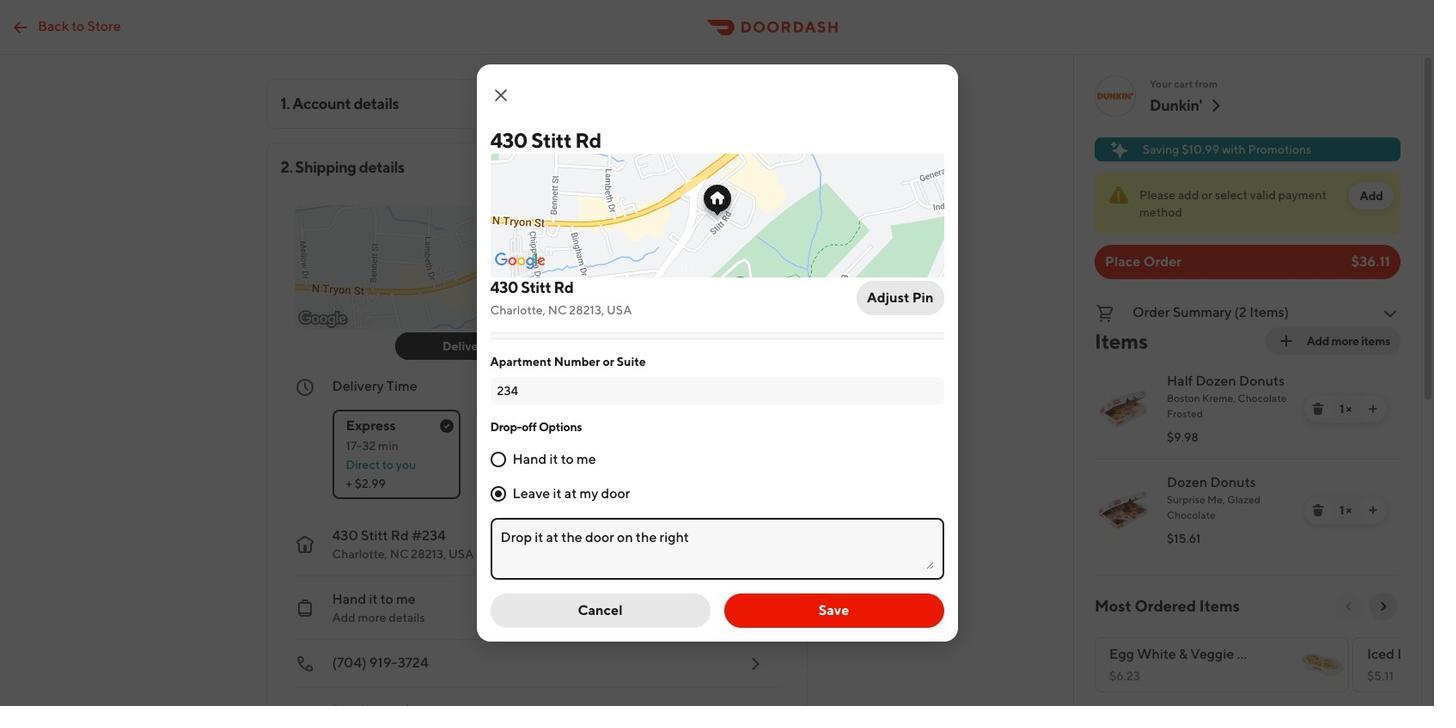 Task type: locate. For each thing, give the bounding box(es) containing it.
2 vertical spatial stitt
[[361, 528, 388, 544]]

my
[[580, 486, 598, 502]]

0 vertical spatial order
[[1143, 253, 1182, 270]]

order left the summary
[[1133, 304, 1170, 321]]

2 1 from the top
[[1340, 504, 1344, 517]]

details
[[354, 95, 399, 113], [359, 158, 404, 176], [389, 611, 425, 625]]

more inside add more items link
[[1332, 334, 1359, 348]]

or right add
[[1202, 188, 1213, 202]]

more inside "hand it to me add more details"
[[358, 611, 386, 625]]

0 horizontal spatial nc
[[390, 547, 409, 561]]

option group
[[332, 396, 779, 499]]

1 vertical spatial hand
[[332, 591, 366, 608]]

0 vertical spatial 28213,
[[569, 303, 604, 317]]

0 vertical spatial donuts
[[1239, 373, 1285, 389]]

chocolate inside 'dozen donuts surprise me, glazed chocolate'
[[1167, 509, 1216, 522]]

add more items
[[1307, 334, 1390, 348]]

0 horizontal spatial more
[[358, 611, 386, 625]]

0 horizontal spatial items
[[1095, 329, 1148, 353]]

rd for 430 stitt rd #234 charlotte,  nc 28213,  usa
[[391, 528, 409, 544]]

map region
[[368, 89, 1028, 309]]

0 horizontal spatial or
[[603, 355, 614, 369]]

me
[[577, 451, 596, 467], [396, 591, 416, 608]]

donuts down order summary (2 items) button on the right of the page
[[1239, 373, 1285, 389]]

details right "1. account"
[[354, 95, 399, 113]]

adjust pin
[[867, 290, 934, 306]]

previous button of carousel image
[[1342, 600, 1356, 614]]

add one to cart image
[[1366, 402, 1380, 416], [1366, 504, 1380, 517]]

donuts up glazed
[[1210, 474, 1256, 491]]

donuts inside 'dozen donuts surprise me, glazed chocolate'
[[1210, 474, 1256, 491]]

back to store link
[[0, 10, 131, 44]]

1 right remove item from cart image
[[1340, 504, 1344, 517]]

0 horizontal spatial rd
[[391, 528, 409, 544]]

add inside "hand it to me add more details"
[[332, 611, 356, 625]]

2 horizontal spatial rd
[[575, 128, 601, 152]]

chocolate right kreme,
[[1238, 392, 1287, 405]]

details right 2. shipping on the top of the page
[[359, 158, 404, 176]]

Hand it to me radio
[[490, 452, 506, 467]]

chocolate down surprise
[[1167, 509, 1216, 522]]

me down 430 stitt rd #234 charlotte,  nc 28213,  usa
[[396, 591, 416, 608]]

1 vertical spatial donuts
[[1210, 474, 1256, 491]]

charlotte, up delivery or pickup selector option group
[[490, 303, 546, 317]]

2 vertical spatial it
[[369, 591, 378, 608]]

430 stitt rd #234 charlotte,  nc 28213,  usa
[[332, 528, 474, 561]]

1 vertical spatial nc
[[390, 547, 409, 561]]

28213,
[[569, 303, 604, 317], [411, 547, 446, 561]]

latte
[[1397, 646, 1430, 663]]

dozen up surprise
[[1167, 474, 1208, 491]]

× right remove item from cart image
[[1346, 504, 1352, 517]]

1 horizontal spatial more
[[1332, 334, 1359, 348]]

place order
[[1105, 253, 1182, 270]]

1 horizontal spatial add
[[1307, 334, 1329, 348]]

0 horizontal spatial me
[[396, 591, 416, 608]]

0 vertical spatial or
[[1202, 188, 1213, 202]]

status containing please add or select valid payment method
[[1095, 172, 1401, 235]]

430 down +
[[332, 528, 358, 544]]

more left items
[[1332, 334, 1359, 348]]

items up the veggie
[[1199, 597, 1240, 615]]

1 horizontal spatial min
[[522, 439, 542, 453]]

hand for hand it to me add more details
[[332, 591, 366, 608]]

1 ×
[[1340, 402, 1352, 416], [1340, 504, 1352, 517]]

chocolate for surprise
[[1167, 509, 1216, 522]]

items
[[1095, 329, 1148, 353], [1199, 597, 1240, 615]]

None radio
[[332, 410, 460, 499], [474, 410, 602, 499], [332, 410, 460, 499], [474, 410, 602, 499]]

add
[[1178, 188, 1199, 202]]

items
[[1361, 334, 1390, 348]]

× right remove item from cart icon
[[1346, 402, 1352, 416]]

me for hand it to me add more details
[[396, 591, 416, 608]]

1 1 from the top
[[1340, 402, 1344, 416]]

0 vertical spatial nc
[[548, 303, 567, 317]]

919-
[[369, 655, 398, 671]]

or down pickup
[[603, 355, 614, 369]]

None radio
[[616, 410, 777, 499]]

donuts
[[1239, 373, 1285, 389], [1210, 474, 1256, 491]]

0 horizontal spatial add
[[332, 611, 356, 625]]

1 vertical spatial 430
[[490, 278, 518, 296]]

0 vertical spatial add one to cart image
[[1366, 402, 1380, 416]]

min up you
[[378, 439, 399, 453]]

stitt
[[531, 128, 571, 152], [521, 278, 551, 296], [361, 528, 388, 544]]

0 vertical spatial 1
[[1340, 402, 1344, 416]]

0 vertical spatial details
[[354, 95, 399, 113]]

1 × right remove item from cart icon
[[1340, 402, 1352, 416]]

glazed
[[1227, 493, 1261, 506]]

430 inside the 430 stitt rd charlotte, nc 28213, usa
[[490, 278, 518, 296]]

1 horizontal spatial or
[[1202, 188, 1213, 202]]

select
[[1215, 188, 1248, 202]]

0 horizontal spatial hand
[[332, 591, 366, 608]]

hand for hand it to me
[[513, 451, 547, 467]]

1 vertical spatial delivery
[[332, 378, 384, 394]]

1 vertical spatial add one to cart image
[[1366, 504, 1380, 517]]

usa inside the 430 stitt rd charlotte, nc 28213, usa
[[607, 303, 632, 317]]

1 vertical spatial charlotte,
[[332, 547, 388, 561]]

add for add
[[1360, 189, 1383, 203]]

min down off
[[522, 439, 542, 453]]

1 vertical spatial chocolate
[[1167, 509, 1216, 522]]

1 for half dozen donuts
[[1340, 402, 1344, 416]]

valid
[[1250, 188, 1276, 202]]

1 vertical spatial 1
[[1340, 504, 1344, 517]]

add inside button
[[1360, 189, 1383, 203]]

dozen inside half dozen donuts boston kreme, chocolate frosted
[[1196, 373, 1236, 389]]

22–37 min
[[488, 439, 542, 453]]

nc up "hand it to me add more details"
[[390, 547, 409, 561]]

1 vertical spatial me
[[396, 591, 416, 608]]

it down 430 stitt rd #234 charlotte,  nc 28213,  usa
[[369, 591, 378, 608]]

0 vertical spatial usa
[[607, 303, 632, 317]]

rd inside 430 stitt rd #234 charlotte,  nc 28213,  usa
[[391, 528, 409, 544]]

1. account details
[[281, 95, 399, 113]]

2 vertical spatial details
[[389, 611, 425, 625]]

0 vertical spatial ×
[[1346, 402, 1352, 416]]

0 vertical spatial charlotte,
[[490, 303, 546, 317]]

charlotte, inside 430 stitt rd #234 charlotte,  nc 28213,  usa
[[332, 547, 388, 561]]

option group containing express
[[332, 396, 779, 499]]

add button
[[1349, 182, 1394, 210]]

apartment
[[490, 355, 552, 369]]

min inside 17–32 min direct to you + $2.99
[[378, 439, 399, 453]]

with
[[1222, 143, 1246, 156]]

it inside "hand it to me add more details"
[[369, 591, 378, 608]]

delivery for delivery
[[443, 339, 489, 353]]

1 × from the top
[[1346, 402, 1352, 416]]

0 vertical spatial chocolate
[[1238, 392, 1287, 405]]

1 right remove item from cart icon
[[1340, 402, 1344, 416]]

or for add
[[1202, 188, 1213, 202]]

it left at
[[553, 486, 562, 502]]

usa inside 430 stitt rd #234 charlotte,  nc 28213,  usa
[[449, 547, 474, 561]]

next button of carousel image
[[1377, 600, 1390, 614]]

or
[[1202, 188, 1213, 202], [603, 355, 614, 369]]

to down 430 stitt rd #234 charlotte,  nc 28213,  usa
[[380, 591, 393, 608]]

or for number
[[603, 355, 614, 369]]

add left items
[[1307, 334, 1329, 348]]

$9.98
[[1167, 431, 1199, 444]]

1 vertical spatial more
[[358, 611, 386, 625]]

veggie
[[1190, 646, 1234, 663]]

chocolate
[[1238, 392, 1287, 405], [1167, 509, 1216, 522]]

430 down close image
[[490, 128, 528, 152]]

remove item from cart image
[[1311, 402, 1325, 416]]

it
[[549, 451, 558, 467], [553, 486, 562, 502], [369, 591, 378, 608]]

1 add one to cart image from the top
[[1366, 402, 1380, 416]]

0 vertical spatial 430
[[490, 128, 528, 152]]

drop-
[[490, 420, 522, 434]]

order summary (2 items) button
[[1095, 300, 1401, 327]]

delivery or pickup selector option group
[[395, 333, 678, 360]]

1 vertical spatial details
[[359, 158, 404, 176]]

1 vertical spatial dozen
[[1167, 474, 1208, 491]]

2 add one to cart image from the top
[[1366, 504, 1380, 517]]

chocolate inside half dozen donuts boston kreme, chocolate frosted
[[1238, 392, 1287, 405]]

0 vertical spatial it
[[549, 451, 558, 467]]

430 for 430 stitt rd charlotte, nc 28213, usa
[[490, 278, 518, 296]]

your cart from
[[1150, 77, 1218, 90]]

0 horizontal spatial charlotte,
[[332, 547, 388, 561]]

1 horizontal spatial nc
[[548, 303, 567, 317]]

you
[[396, 458, 416, 472]]

0 horizontal spatial 28213,
[[411, 547, 446, 561]]

430 inside 430 stitt rd #234 charlotte,  nc 28213,  usa
[[332, 528, 358, 544]]

1 horizontal spatial 28213,
[[569, 303, 604, 317]]

1 vertical spatial stitt
[[521, 278, 551, 296]]

1. account
[[281, 95, 351, 113]]

1 vertical spatial order
[[1133, 304, 1170, 321]]

2 1 × from the top
[[1340, 504, 1352, 517]]

1 vertical spatial 28213,
[[411, 547, 446, 561]]

2 vertical spatial rd
[[391, 528, 409, 544]]

1 vertical spatial items
[[1199, 597, 1240, 615]]

ordered
[[1135, 597, 1196, 615]]

1 horizontal spatial rd
[[554, 278, 574, 296]]

0 vertical spatial delivery
[[443, 339, 489, 353]]

1 1 × from the top
[[1340, 402, 1352, 416]]

door
[[601, 486, 630, 502]]

1 vertical spatial or
[[603, 355, 614, 369]]

1 horizontal spatial usa
[[607, 303, 632, 317]]

charlotte,
[[490, 303, 546, 317], [332, 547, 388, 561]]

egg
[[1109, 646, 1134, 663]]

e.g. ring the bell after dropoff, leave next to the porch, call upon arrival, etc.

Do not add order changes or requests here. text field
[[501, 528, 934, 570]]

hand inside "hand it to me add more details"
[[332, 591, 366, 608]]

add one to cart image right remove item from cart image
[[1366, 504, 1380, 517]]

2 vertical spatial add
[[332, 611, 356, 625]]

+
[[346, 477, 352, 491]]

2 horizontal spatial add
[[1360, 189, 1383, 203]]

list
[[1081, 358, 1401, 561]]

me up 'my'
[[577, 451, 596, 467]]

nc inside the 430 stitt rd charlotte, nc 28213, usa
[[548, 303, 567, 317]]

1 horizontal spatial hand
[[513, 451, 547, 467]]

rd for 430 stitt rd charlotte, nc 28213, usa
[[554, 278, 574, 296]]

0 vertical spatial more
[[1332, 334, 1359, 348]]

0 vertical spatial add
[[1360, 189, 1383, 203]]

0 vertical spatial 1 ×
[[1340, 402, 1352, 416]]

donuts inside half dozen donuts boston kreme, chocolate frosted
[[1239, 373, 1285, 389]]

0 vertical spatial me
[[577, 451, 596, 467]]

1 vertical spatial usa
[[449, 547, 474, 561]]

rd inside the 430 stitt rd charlotte, nc 28213, usa
[[554, 278, 574, 296]]

stitt inside 430 stitt rd #234 charlotte,  nc 28213,  usa
[[361, 528, 388, 544]]

delivery
[[443, 339, 489, 353], [332, 378, 384, 394]]

dozen up kreme,
[[1196, 373, 1236, 389]]

2 min from the left
[[522, 439, 542, 453]]

me for hand it to me
[[577, 451, 596, 467]]

0 vertical spatial rd
[[575, 128, 601, 152]]

hand right hand it to me 'option'
[[513, 451, 547, 467]]

hand
[[513, 451, 547, 467], [332, 591, 366, 608]]

it for leave it at my door
[[553, 486, 562, 502]]

1 min from the left
[[378, 439, 399, 453]]

order
[[1143, 253, 1182, 270], [1133, 304, 1170, 321]]

at
[[564, 486, 577, 502]]

$5.11
[[1367, 669, 1394, 683]]

status
[[1095, 172, 1401, 235]]

0 horizontal spatial chocolate
[[1167, 509, 1216, 522]]

1 vertical spatial 1 ×
[[1340, 504, 1352, 517]]

cancel
[[578, 602, 623, 619]]

powered by google image
[[495, 253, 545, 270]]

1 vertical spatial add
[[1307, 334, 1329, 348]]

2 vertical spatial 430
[[332, 528, 358, 544]]

delivery inside "delivery" option
[[443, 339, 489, 353]]

min for 22–37
[[522, 439, 542, 453]]

me inside "hand it to me add more details"
[[396, 591, 416, 608]]

#234
[[412, 528, 446, 544]]

more up (704) 919-3724
[[358, 611, 386, 625]]

add one to cart image for dozen donuts
[[1366, 504, 1380, 517]]

28213, down #234
[[411, 547, 446, 561]]

charlotte, up "hand it to me add more details"
[[332, 547, 388, 561]]

1 horizontal spatial chocolate
[[1238, 392, 1287, 405]]

&
[[1179, 646, 1188, 663]]

0 horizontal spatial usa
[[449, 547, 474, 561]]

0 vertical spatial stitt
[[531, 128, 571, 152]]

add
[[1360, 189, 1383, 203], [1307, 334, 1329, 348], [332, 611, 356, 625]]

or inside please add or select valid payment method
[[1202, 188, 1213, 202]]

min for 17–32
[[378, 439, 399, 453]]

1 horizontal spatial delivery
[[443, 339, 489, 353]]

it for hand it to me
[[549, 451, 558, 467]]

Apartment Number or Suite text field
[[497, 382, 937, 400]]

1 horizontal spatial me
[[577, 451, 596, 467]]

add one to cart image right remove item from cart icon
[[1366, 402, 1380, 416]]

1 × right remove item from cart image
[[1340, 504, 1352, 517]]

method
[[1139, 205, 1183, 219]]

1 vertical spatial ×
[[1346, 504, 1352, 517]]

delivery for delivery time
[[332, 378, 384, 394]]

omelet
[[1237, 646, 1285, 663]]

1 vertical spatial it
[[553, 486, 562, 502]]

dunkin' link
[[1150, 95, 1226, 116]]

0 vertical spatial hand
[[513, 451, 547, 467]]

adjust pin button
[[857, 281, 944, 315]]

430 for 430 stitt rd #234 charlotte,  nc 28213,  usa
[[332, 528, 358, 544]]

0 vertical spatial dozen
[[1196, 373, 1236, 389]]

it down options
[[549, 451, 558, 467]]

28213, up pickup radio
[[569, 303, 604, 317]]

details up 3724
[[389, 611, 425, 625]]

to inside "hand it to me add more details"
[[380, 591, 393, 608]]

×
[[1346, 402, 1352, 416], [1346, 504, 1352, 517]]

0 horizontal spatial delivery
[[332, 378, 384, 394]]

stitt inside the 430 stitt rd charlotte, nc 28213, usa
[[521, 278, 551, 296]]

add up $36.11
[[1360, 189, 1383, 203]]

430 down powered by google image
[[490, 278, 518, 296]]

$36.11
[[1351, 253, 1390, 270]]

frosted
[[1167, 407, 1203, 420]]

nc up delivery or pickup selector option group
[[548, 303, 567, 317]]

0 vertical spatial items
[[1095, 329, 1148, 353]]

order right place
[[1143, 253, 1182, 270]]

2 × from the top
[[1346, 504, 1352, 517]]

1 vertical spatial rd
[[554, 278, 574, 296]]

$2.99
[[355, 477, 386, 491]]

dozen inside 'dozen donuts surprise me, glazed chocolate'
[[1167, 474, 1208, 491]]

it for hand it to me add more details
[[369, 591, 378, 608]]

1 horizontal spatial charlotte,
[[490, 303, 546, 317]]

items up half dozen donuts 'image'
[[1095, 329, 1148, 353]]

add up (704)
[[332, 611, 356, 625]]

dozen donuts image
[[1098, 485, 1150, 536]]

hand up (704)
[[332, 591, 366, 608]]

number
[[554, 355, 600, 369]]

to left you
[[382, 458, 394, 472]]

0 horizontal spatial min
[[378, 439, 399, 453]]



Task type: describe. For each thing, give the bounding box(es) containing it.
bites
[[1288, 646, 1319, 663]]

back to store
[[38, 18, 121, 34]]

drop-off options
[[490, 420, 582, 434]]

saving
[[1143, 143, 1179, 156]]

(704)
[[332, 655, 367, 671]]

430 stitt rd
[[490, 128, 601, 152]]

leave it at my door
[[513, 486, 630, 502]]

iced
[[1367, 646, 1395, 663]]

standard
[[488, 418, 547, 434]]

22–37
[[488, 439, 520, 453]]

charlotte, inside the 430 stitt rd charlotte, nc 28213, usa
[[490, 303, 546, 317]]

order summary (2 items)
[[1133, 304, 1289, 321]]

surprise
[[1167, 493, 1205, 506]]

430 for 430 stitt rd
[[490, 128, 528, 152]]

kreme,
[[1202, 392, 1236, 405]]

list containing half dozen donuts
[[1081, 358, 1401, 561]]

close image
[[490, 85, 511, 106]]

1 × for dozen donuts
[[1340, 504, 1352, 517]]

3724
[[398, 655, 429, 671]]

egg white & veggie omelet bites $6.23
[[1109, 646, 1319, 683]]

saving $10.99 with promotions
[[1143, 143, 1312, 156]]

to down options
[[561, 451, 574, 467]]

stitt for 430 stitt rd
[[531, 128, 571, 152]]

pickup
[[588, 339, 627, 353]]

iced latte $5.11
[[1367, 646, 1430, 683]]

to right back
[[72, 18, 85, 34]]

cart
[[1174, 77, 1193, 90]]

adjust
[[867, 290, 910, 306]]

pin
[[912, 290, 934, 306]]

(2
[[1234, 304, 1247, 321]]

half dozen donuts boston kreme, chocolate frosted
[[1167, 373, 1287, 420]]

save
[[819, 602, 849, 619]]

express
[[346, 418, 396, 434]]

(704) 919-3724
[[332, 655, 429, 671]]

saving $10.99 with promotions button
[[1095, 137, 1401, 162]]

options
[[539, 420, 582, 434]]

order inside order summary (2 items) button
[[1133, 304, 1170, 321]]

rd for 430 stitt rd
[[575, 128, 601, 152]]

× for dozen donuts
[[1346, 504, 1352, 517]]

summary
[[1173, 304, 1232, 321]]

promotions
[[1248, 143, 1312, 156]]

dozen donuts surprise me, glazed chocolate
[[1167, 474, 1261, 522]]

chocolate for donuts
[[1238, 392, 1287, 405]]

leave
[[513, 486, 550, 502]]

save button
[[724, 594, 944, 628]]

430 stitt rd charlotte, nc 28213, usa
[[490, 278, 632, 317]]

2. shipping details
[[281, 158, 404, 176]]

28213, inside 430 stitt rd #234 charlotte,  nc 28213,  usa
[[411, 547, 446, 561]]

half dozen donuts image
[[1098, 383, 1150, 435]]

from
[[1195, 77, 1218, 90]]

hand it to me
[[513, 451, 596, 467]]

2. shipping
[[281, 158, 356, 176]]

apartment number or suite
[[490, 355, 646, 369]]

stitt for 430 stitt rd #234 charlotte,  nc 28213,  usa
[[361, 528, 388, 544]]

Leave it at my door radio
[[490, 486, 506, 502]]

to inside 17–32 min direct to you + $2.99
[[382, 458, 394, 472]]

details inside "hand it to me add more details"
[[389, 611, 425, 625]]

add for add more items
[[1307, 334, 1329, 348]]

direct
[[346, 458, 380, 472]]

your
[[1150, 77, 1172, 90]]

$6.23
[[1109, 669, 1140, 683]]

details for 1. account details
[[354, 95, 399, 113]]

add more items link
[[1266, 327, 1401, 355]]

28213, inside the 430 stitt rd charlotte, nc 28213, usa
[[569, 303, 604, 317]]

× for half dozen donuts
[[1346, 402, 1352, 416]]

1 horizontal spatial items
[[1199, 597, 1240, 615]]

Pickup radio
[[526, 333, 678, 360]]

payment
[[1279, 188, 1327, 202]]

half
[[1167, 373, 1193, 389]]

hand it to me add more details
[[332, 591, 425, 625]]

please add or select valid payment method
[[1139, 188, 1327, 219]]

$15.61
[[1167, 532, 1201, 546]]

suite
[[617, 355, 646, 369]]

cancel button
[[490, 594, 710, 628]]

most
[[1095, 597, 1132, 615]]

boston
[[1167, 392, 1200, 405]]

store
[[87, 18, 121, 34]]

place
[[1105, 253, 1141, 270]]

nc inside 430 stitt rd #234 charlotte,  nc 28213,  usa
[[390, 547, 409, 561]]

delivery time
[[332, 378, 417, 394]]

details for 2. shipping details
[[359, 158, 404, 176]]

add one to cart image for half dozen donuts
[[1366, 402, 1380, 416]]

white
[[1137, 646, 1176, 663]]

1 × for half dozen donuts
[[1340, 402, 1352, 416]]

17–32
[[346, 439, 376, 453]]

1 for dozen donuts
[[1340, 504, 1344, 517]]

(704) 919-3724 button
[[281, 640, 779, 688]]

me,
[[1207, 493, 1225, 506]]

remove item from cart image
[[1311, 504, 1325, 517]]

items)
[[1250, 304, 1289, 321]]

Delivery radio
[[395, 333, 537, 360]]

time
[[387, 378, 417, 394]]

most ordered items
[[1095, 597, 1240, 615]]

stitt for 430 stitt rd charlotte, nc 28213, usa
[[521, 278, 551, 296]]

please
[[1139, 188, 1176, 202]]

17–32 min direct to you + $2.99
[[346, 439, 416, 491]]

off
[[522, 420, 537, 434]]

dunkin'
[[1150, 96, 1202, 114]]

$10.99
[[1182, 143, 1220, 156]]



Task type: vqa. For each thing, say whether or not it's contained in the screenshot.
"Delivery" inside Delivery OPTION
yes



